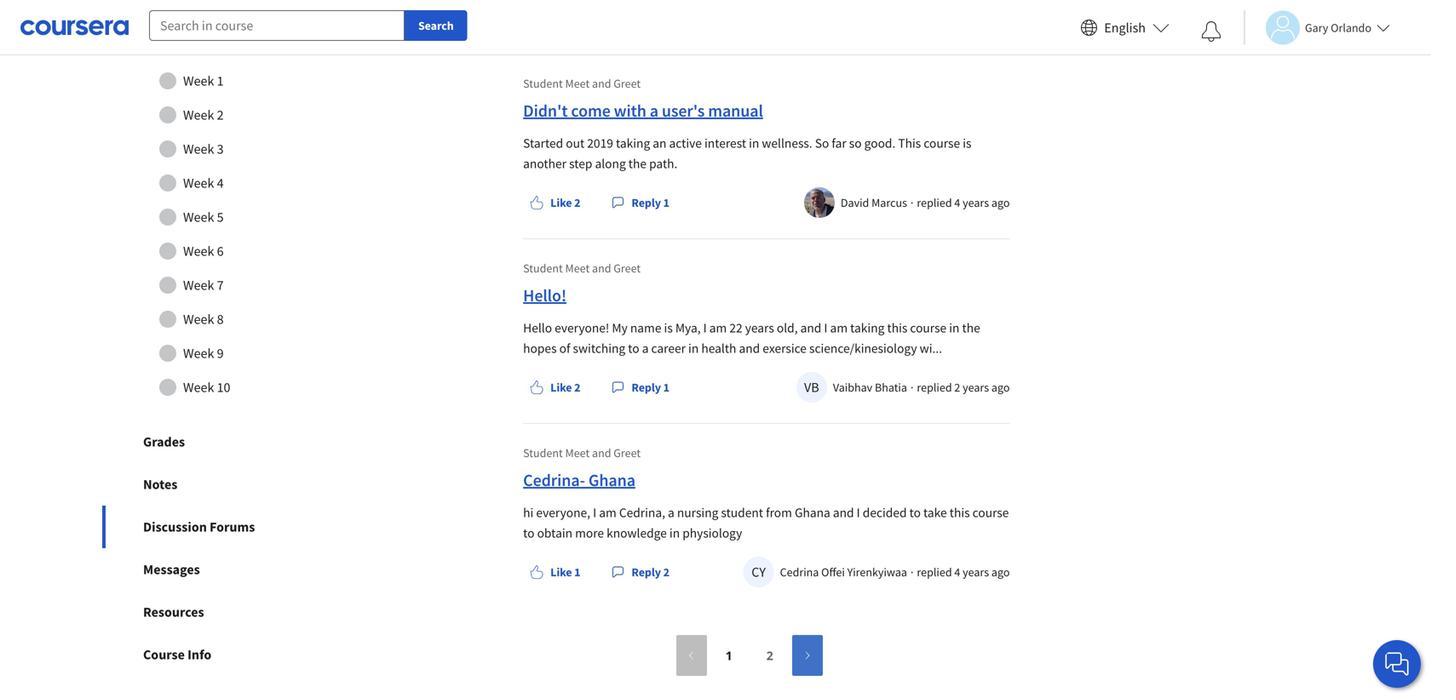 Task type: describe. For each thing, give the bounding box(es) containing it.
2 · from the top
[[911, 380, 914, 395]]

cedrina,
[[619, 505, 665, 521]]

gary orlando
[[1305, 20, 1372, 35]]

path.
[[649, 156, 678, 172]]

notes link
[[102, 464, 348, 506]]

i left decided
[[857, 505, 860, 521]]

2 up 3
[[217, 107, 224, 124]]

interest
[[705, 135, 747, 151]]

discussion forums link
[[102, 506, 348, 549]]

taking inside started out 2019 taking an active interest in wellness. so far so good. this course is another step along the path.
[[616, 135, 650, 151]]

2 horizontal spatial am
[[830, 320, 848, 336]]

course
[[143, 647, 185, 664]]

post: hello! medical professional and rare disease carrier! element
[[523, 0, 1010, 55]]

2 down knowledge
[[663, 565, 670, 580]]

week 1 link
[[118, 64, 331, 98]]

more
[[575, 525, 604, 542]]

years for hello!
[[963, 380, 989, 395]]

search
[[418, 18, 454, 33]]

like for cedrina-
[[551, 565, 572, 580]]

obtain
[[537, 525, 573, 542]]

come
[[571, 100, 611, 122]]

wi...
[[920, 340, 942, 357]]

week for week 5
[[183, 209, 214, 226]]

vb
[[804, 379, 819, 396]]

chevron right image
[[802, 649, 814, 664]]

nursing
[[677, 505, 719, 521]]

22
[[730, 320, 743, 336]]

hi
[[523, 505, 534, 521]]

to inside hello everyone! my name is mya, i am 22 years old, and i am taking this course in the hopes of switching to a career in health and exersice science/kinesiology wi...
[[628, 340, 640, 357]]

2 ago from the top
[[992, 380, 1010, 395]]

of
[[560, 340, 570, 357]]

week for week 3
[[183, 141, 214, 158]]

1 for reply 1 link for hello!
[[663, 380, 670, 395]]

good.
[[865, 135, 896, 151]]

mya,
[[676, 320, 701, 336]]

week for week 9
[[183, 345, 214, 362]]

reply 1 link for hello!
[[605, 372, 677, 403]]

week 9
[[183, 345, 224, 362]]

week 5
[[183, 209, 224, 226]]

chevron left image
[[686, 649, 698, 664]]

6
[[217, 243, 224, 260]]

offei
[[822, 565, 845, 580]]

week 2
[[183, 107, 224, 124]]

and down 22
[[739, 340, 760, 357]]

user's
[[662, 100, 705, 122]]

and right old,
[[801, 320, 822, 336]]

and inside the hi everyone, i am cedrina, a nursing student from ghana and i decided to take this course to obtain more knowledge in physiology
[[833, 505, 854, 521]]

chat with us image
[[1384, 651, 1411, 678]]

meet for cedrina- ghana
[[565, 446, 590, 461]]

manual
[[708, 100, 763, 122]]

english
[[1105, 19, 1146, 36]]

reply for come
[[632, 195, 661, 211]]

english button
[[1074, 0, 1177, 55]]

week for week 2
[[183, 107, 214, 124]]

search button
[[405, 10, 467, 41]]

course for hello!
[[910, 320, 947, 336]]

forums
[[210, 519, 255, 536]]

switching
[[573, 340, 626, 357]]

2 replied from the top
[[917, 380, 952, 395]]

another
[[523, 156, 567, 172]]

hello! link
[[523, 285, 567, 306]]

this for cedrina- ghana
[[950, 505, 970, 521]]

like for didn't
[[551, 195, 572, 211]]

2 like from the top
[[551, 380, 572, 395]]

student for didn't come with a user's manual
[[523, 76, 563, 91]]

in up the · replied 2 years ago
[[949, 320, 960, 336]]

Search in course text field
[[149, 10, 405, 41]]

5
[[217, 209, 224, 226]]

week for week 7
[[183, 277, 214, 294]]

week 8
[[183, 311, 224, 328]]

show notifications image
[[1201, 21, 1222, 42]]

years inside hello everyone! my name is mya, i am 22 years old, and i am taking this course in the hopes of switching to a career in health and exersice science/kinesiology wi...
[[745, 320, 774, 336]]

4 for cedrina- ghana
[[955, 565, 961, 580]]

week for week 4
[[183, 175, 214, 192]]

1 for reply 1 link corresponding to didn't come with a user's manual
[[663, 195, 670, 211]]

yirenkyiwaa
[[847, 565, 907, 580]]

like 1
[[551, 565, 581, 580]]

in inside started out 2019 taking an active interest in wellness. so far so good. this course is another step along the path.
[[749, 135, 760, 151]]

far
[[832, 135, 847, 151]]

reply 2
[[632, 565, 670, 580]]

with
[[614, 100, 647, 122]]

and up cedrina- ghana
[[592, 446, 611, 461]]

resources
[[143, 604, 204, 621]]

1 inside week 1 link
[[217, 73, 224, 90]]

week 10 link
[[118, 371, 331, 405]]

reply 1 for didn't come with a user's manual
[[632, 195, 670, 211]]

week 9 link
[[118, 337, 331, 371]]

reply 1 link for didn't come with a user's manual
[[605, 188, 677, 218]]

hello!
[[523, 285, 567, 306]]

· replied 4 years ago for cedrina- ghana
[[911, 565, 1010, 580]]

week 7
[[183, 277, 224, 294]]

started out 2019 taking an active interest in wellness. so far so good. this course is another step along the path.
[[523, 135, 972, 172]]

grades link
[[102, 421, 348, 464]]

vaibhav bhatia
[[833, 380, 907, 395]]

and up everyone!
[[592, 261, 611, 276]]

hi everyone, i am cedrina, a nursing student from ghana and i decided to take this course to obtain more knowledge in physiology
[[523, 505, 1009, 542]]

wellness.
[[762, 135, 813, 151]]

1 button
[[714, 636, 745, 677]]

week 4 link
[[118, 166, 331, 200]]

coursera image
[[20, 14, 129, 41]]

week 6 link
[[118, 234, 331, 268]]

grades
[[143, 434, 185, 451]]

week 7 link
[[118, 268, 331, 303]]

health
[[702, 340, 737, 357]]

1 for "like 1" button
[[574, 565, 581, 580]]

· for ghana
[[911, 565, 914, 580]]

week 3
[[183, 141, 224, 158]]

david marcus
[[841, 195, 907, 211]]

like 1 button
[[523, 557, 587, 588]]

so
[[849, 135, 862, 151]]

exersice
[[763, 340, 807, 357]]

· replied 2 years ago
[[911, 380, 1010, 395]]

bhatia
[[875, 380, 907, 395]]

hello everyone! my name is mya, i am 22 years old, and i am taking this course in the hopes of switching to a career in health and exersice science/kinesiology wi...
[[523, 320, 981, 357]]

i up more in the left bottom of the page
[[593, 505, 597, 521]]

cedrina-
[[523, 470, 585, 491]]

week 2 link
[[118, 98, 331, 132]]

everyone!
[[555, 320, 610, 336]]

course info
[[143, 647, 212, 664]]

i right mya,
[[704, 320, 707, 336]]

meet for hello!
[[565, 261, 590, 276]]

a inside hello everyone! my name is mya, i am 22 years old, and i am taking this course in the hopes of switching to a career in health and exersice science/kinesiology wi...
[[642, 340, 649, 357]]

ago for come
[[992, 195, 1010, 211]]

week 5 link
[[118, 200, 331, 234]]

student for hello!
[[523, 261, 563, 276]]

2 vertical spatial to
[[523, 525, 535, 542]]

like 2 for hello!
[[551, 380, 581, 395]]

week 6
[[183, 243, 224, 260]]

week 10
[[183, 379, 230, 396]]

didn't
[[523, 100, 568, 122]]



Task type: locate. For each thing, give the bounding box(es) containing it.
meet up cedrina- ghana
[[565, 446, 590, 461]]

meet for didn't come with a user's manual
[[565, 76, 590, 91]]

hello
[[523, 320, 552, 336]]

1 horizontal spatial is
[[963, 135, 972, 151]]

and left decided
[[833, 505, 854, 521]]

started
[[523, 135, 563, 151]]

week 1
[[183, 73, 224, 90]]

like down another
[[551, 195, 572, 211]]

1 reply 1 link from the top
[[605, 188, 677, 218]]

8 week from the top
[[183, 311, 214, 328]]

2 button
[[755, 636, 785, 677]]

1 greet from the top
[[614, 76, 641, 91]]

1 vertical spatial reply 1
[[632, 380, 670, 395]]

thumbs up image for hello!
[[530, 381, 544, 395]]

0 vertical spatial this
[[887, 320, 908, 336]]

4 right marcus
[[955, 195, 961, 211]]

week up week 2
[[183, 73, 214, 90]]

didn't come with a user's manual
[[523, 100, 763, 122]]

0 horizontal spatial is
[[664, 320, 673, 336]]

this for hello!
[[887, 320, 908, 336]]

0 vertical spatial the
[[629, 156, 647, 172]]

0 horizontal spatial to
[[523, 525, 535, 542]]

0 vertical spatial ghana
[[589, 470, 636, 491]]

1 horizontal spatial am
[[710, 320, 727, 336]]

in down nursing
[[670, 525, 680, 542]]

course right take
[[973, 505, 1009, 521]]

2 student meet and greet from the top
[[523, 261, 641, 276]]

1 up week 2 link
[[217, 73, 224, 90]]

thumbs up image down another
[[530, 196, 544, 210]]

2 reply 1 from the top
[[632, 380, 670, 395]]

this
[[898, 135, 921, 151]]

and
[[592, 76, 611, 91], [592, 261, 611, 276], [801, 320, 822, 336], [739, 340, 760, 357], [592, 446, 611, 461], [833, 505, 854, 521]]

10
[[217, 379, 230, 396]]

reply 1 link down path.
[[605, 188, 677, 218]]

info
[[188, 647, 212, 664]]

2 like 2 from the top
[[551, 380, 581, 395]]

2 horizontal spatial a
[[668, 505, 675, 521]]

an
[[653, 135, 667, 151]]

1 like 2 button from the top
[[523, 188, 587, 218]]

week inside "link"
[[183, 175, 214, 192]]

years
[[963, 195, 989, 211], [745, 320, 774, 336], [963, 380, 989, 395], [963, 565, 989, 580]]

1 like from the top
[[551, 195, 572, 211]]

course right this
[[924, 135, 960, 151]]

career
[[651, 340, 686, 357]]

reply 1 link
[[605, 188, 677, 218], [605, 372, 677, 403]]

in right "interest" on the top of the page
[[749, 135, 760, 151]]

like 2 down of
[[551, 380, 581, 395]]

greet up the my
[[614, 261, 641, 276]]

week
[[183, 73, 214, 90], [183, 107, 214, 124], [183, 141, 214, 158], [183, 175, 214, 192], [183, 209, 214, 226], [183, 243, 214, 260], [183, 277, 214, 294], [183, 311, 214, 328], [183, 345, 214, 362], [183, 379, 214, 396]]

ghana inside the hi everyone, i am cedrina, a nursing student from ghana and i decided to take this course to obtain more knowledge in physiology
[[795, 505, 831, 521]]

week left 5
[[183, 209, 214, 226]]

2 vertical spatial meet
[[565, 446, 590, 461]]

0 vertical spatial taking
[[616, 135, 650, 151]]

· replied 4 years ago right marcus
[[911, 195, 1010, 211]]

like inside button
[[551, 565, 572, 580]]

2 inside button
[[767, 648, 774, 664]]

like 2 down step
[[551, 195, 581, 211]]

course for cedrina- ghana
[[973, 505, 1009, 521]]

meet up hello!
[[565, 261, 590, 276]]

1 ago from the top
[[992, 195, 1010, 211]]

greet up cedrina- ghana
[[614, 446, 641, 461]]

1 vertical spatial replied
[[917, 380, 952, 395]]

1 vertical spatial student meet and greet
[[523, 261, 641, 276]]

greet for didn't come with a user's manual
[[614, 76, 641, 91]]

0 horizontal spatial ghana
[[589, 470, 636, 491]]

1 vertical spatial the
[[963, 320, 981, 336]]

1 replied from the top
[[917, 195, 952, 211]]

3 student meet and greet from the top
[[523, 446, 641, 461]]

3 like from the top
[[551, 565, 572, 580]]

0 horizontal spatial a
[[642, 340, 649, 357]]

0 vertical spatial meet
[[565, 76, 590, 91]]

is inside started out 2019 taking an active interest in wellness. so far so good. this course is another step along the path.
[[963, 135, 972, 151]]

student meet and greet up hello!
[[523, 261, 641, 276]]

2 greet from the top
[[614, 261, 641, 276]]

6 week from the top
[[183, 243, 214, 260]]

reply down knowledge
[[632, 565, 661, 580]]

student meet and greet up come
[[523, 76, 641, 91]]

5 week from the top
[[183, 209, 214, 226]]

2 vertical spatial course
[[973, 505, 1009, 521]]

2 meet from the top
[[565, 261, 590, 276]]

david
[[841, 195, 869, 211]]

1 vertical spatial reply
[[632, 380, 661, 395]]

1 horizontal spatial ghana
[[795, 505, 831, 521]]

1 vertical spatial like
[[551, 380, 572, 395]]

messages link
[[102, 549, 348, 591]]

this up science/kinesiology
[[887, 320, 908, 336]]

student for cedrina- ghana
[[523, 446, 563, 461]]

2 vertical spatial like
[[551, 565, 572, 580]]

2 vertical spatial greet
[[614, 446, 641, 461]]

1 horizontal spatial this
[[950, 505, 970, 521]]

cy
[[752, 564, 766, 581]]

1 vertical spatial 4
[[955, 195, 961, 211]]

thumbs up image
[[530, 196, 544, 210], [530, 381, 544, 395]]

a left nursing
[[668, 505, 675, 521]]

a
[[650, 100, 659, 122], [642, 340, 649, 357], [668, 505, 675, 521]]

0 vertical spatial reply 1 link
[[605, 188, 677, 218]]

vaibhav
[[833, 380, 873, 395]]

1 horizontal spatial a
[[650, 100, 659, 122]]

take
[[924, 505, 947, 521]]

2019
[[587, 135, 613, 151]]

week for week 1
[[183, 73, 214, 90]]

physiology
[[683, 525, 743, 542]]

reply 1
[[632, 195, 670, 211], [632, 380, 670, 395]]

am left 22
[[710, 320, 727, 336]]

meet up come
[[565, 76, 590, 91]]

like
[[551, 195, 572, 211], [551, 380, 572, 395], [551, 565, 572, 580]]

1 vertical spatial reply 1 link
[[605, 372, 677, 403]]

2 thumbs up image from the top
[[530, 381, 544, 395]]

week left '6'
[[183, 243, 214, 260]]

i right old,
[[824, 320, 828, 336]]

taking left "an"
[[616, 135, 650, 151]]

the inside started out 2019 taking an active interest in wellness. so far so good. this course is another step along the path.
[[629, 156, 647, 172]]

1 right chevron left image
[[726, 648, 733, 664]]

week left 8
[[183, 311, 214, 328]]

3 student from the top
[[523, 446, 563, 461]]

2 right the bhatia
[[955, 380, 961, 395]]

0 vertical spatial · replied 4 years ago
[[911, 195, 1010, 211]]

1 student meet and greet from the top
[[523, 76, 641, 91]]

reply down career
[[632, 380, 661, 395]]

course info link
[[102, 634, 348, 677]]

0 horizontal spatial the
[[629, 156, 647, 172]]

1 vertical spatial student
[[523, 261, 563, 276]]

0 vertical spatial greet
[[614, 76, 641, 91]]

2 reply 1 link from the top
[[605, 372, 677, 403]]

week left 9
[[183, 345, 214, 362]]

messages
[[143, 562, 200, 579]]

· right the bhatia
[[911, 380, 914, 395]]

2 vertical spatial reply
[[632, 565, 661, 580]]

1 vertical spatial thumbs up image
[[530, 381, 544, 395]]

along
[[595, 156, 626, 172]]

student up cedrina- at bottom
[[523, 446, 563, 461]]

week 8 link
[[118, 303, 331, 337]]

3 week from the top
[[183, 141, 214, 158]]

1 vertical spatial greet
[[614, 261, 641, 276]]

0 vertical spatial 4
[[217, 175, 224, 192]]

· right yirenkyiwaa on the bottom of page
[[911, 565, 914, 580]]

in down mya,
[[689, 340, 699, 357]]

ago
[[992, 195, 1010, 211], [992, 380, 1010, 395], [992, 565, 1010, 580]]

my
[[612, 320, 628, 336]]

1 vertical spatial course
[[910, 320, 947, 336]]

3 meet from the top
[[565, 446, 590, 461]]

course
[[924, 135, 960, 151], [910, 320, 947, 336], [973, 505, 1009, 521]]

0 vertical spatial ago
[[992, 195, 1010, 211]]

1 vertical spatial this
[[950, 505, 970, 521]]

greet
[[614, 76, 641, 91], [614, 261, 641, 276], [614, 446, 641, 461]]

2 down step
[[574, 195, 581, 211]]

week for week 6
[[183, 243, 214, 260]]

1 · from the top
[[911, 195, 914, 211]]

2 student from the top
[[523, 261, 563, 276]]

replied right yirenkyiwaa on the bottom of page
[[917, 565, 952, 580]]

hopes
[[523, 340, 557, 357]]

to down hi
[[523, 525, 535, 542]]

this inside the hi everyone, i am cedrina, a nursing student from ghana and i decided to take this course to obtain more knowledge in physiology
[[950, 505, 970, 521]]

course inside hello everyone! my name is mya, i am 22 years old, and i am taking this course in the hopes of switching to a career in health and exersice science/kinesiology wi...
[[910, 320, 947, 336]]

1 right thumbs up icon
[[574, 565, 581, 580]]

is inside hello everyone! my name is mya, i am 22 years old, and i am taking this course in the hopes of switching to a career in health and exersice science/kinesiology wi...
[[664, 320, 673, 336]]

0 vertical spatial course
[[924, 135, 960, 151]]

2 vertical spatial ·
[[911, 565, 914, 580]]

to down 'name'
[[628, 340, 640, 357]]

4 right yirenkyiwaa on the bottom of page
[[955, 565, 961, 580]]

to left take
[[910, 505, 921, 521]]

1 down career
[[663, 380, 670, 395]]

student meet and greet
[[523, 76, 641, 91], [523, 261, 641, 276], [523, 446, 641, 461]]

thumbs up image
[[530, 566, 544, 580]]

a down 'name'
[[642, 340, 649, 357]]

the left path.
[[629, 156, 647, 172]]

course up wi... at the right
[[910, 320, 947, 336]]

reply 1 for hello!
[[632, 380, 670, 395]]

· replied 4 years ago for didn't come with a user's manual
[[911, 195, 1010, 211]]

student meet and greet for hello!
[[523, 261, 641, 276]]

step
[[569, 156, 593, 172]]

replied right marcus
[[917, 195, 952, 211]]

ghana right the from
[[795, 505, 831, 521]]

1 · replied 4 years ago from the top
[[911, 195, 1010, 211]]

cedrina- ghana
[[523, 470, 636, 491]]

4 inside "link"
[[217, 175, 224, 192]]

this inside hello everyone! my name is mya, i am 22 years old, and i am taking this course in the hopes of switching to a career in health and exersice science/kinesiology wi...
[[887, 320, 908, 336]]

1 vertical spatial ago
[[992, 380, 1010, 395]]

marcus
[[872, 195, 907, 211]]

in inside the hi everyone, i am cedrina, a nursing student from ghana and i decided to take this course to obtain more knowledge in physiology
[[670, 525, 680, 542]]

1 vertical spatial like 2 button
[[523, 372, 587, 403]]

reply 1 down career
[[632, 380, 670, 395]]

like right thumbs up icon
[[551, 565, 572, 580]]

so
[[815, 135, 829, 151]]

reply for ghana
[[632, 565, 661, 580]]

student up didn't
[[523, 76, 563, 91]]

0 vertical spatial a
[[650, 100, 659, 122]]

reply
[[632, 195, 661, 211], [632, 380, 661, 395], [632, 565, 661, 580]]

thumbs up image down hopes in the left of the page
[[530, 381, 544, 395]]

help center image
[[1387, 654, 1408, 675]]

1 vertical spatial taking
[[851, 320, 885, 336]]

0 horizontal spatial am
[[599, 505, 617, 521]]

ago for ghana
[[992, 565, 1010, 580]]

1 week from the top
[[183, 73, 214, 90]]

3 replied from the top
[[917, 565, 952, 580]]

1 vertical spatial a
[[642, 340, 649, 357]]

0 vertical spatial is
[[963, 135, 972, 151]]

0 horizontal spatial taking
[[616, 135, 650, 151]]

· replied 4 years ago down take
[[911, 565, 1010, 580]]

david marcus avatar image
[[804, 188, 835, 218]]

4 for didn't come with a user's manual
[[955, 195, 961, 211]]

2 down switching
[[574, 380, 581, 395]]

4 week from the top
[[183, 175, 214, 192]]

2 vertical spatial student meet and greet
[[523, 446, 641, 461]]

ghana
[[589, 470, 636, 491], [795, 505, 831, 521]]

like 2 button for hello!
[[523, 372, 587, 403]]

0 vertical spatial student meet and greet
[[523, 76, 641, 91]]

3 reply from the top
[[632, 565, 661, 580]]

student meet and greet up cedrina- ghana
[[523, 446, 641, 461]]

cedrina offei yirenkyiwaa
[[780, 565, 907, 580]]

course inside the hi everyone, i am cedrina, a nursing student from ghana and i decided to take this course to obtain more knowledge in physiology
[[973, 505, 1009, 521]]

9 week from the top
[[183, 345, 214, 362]]

3 · from the top
[[911, 565, 914, 580]]

8
[[217, 311, 224, 328]]

notes
[[143, 476, 178, 493]]

thumbs up image for didn't come with a user's manual
[[530, 196, 544, 210]]

cedrina
[[780, 565, 819, 580]]

replied for come
[[917, 195, 952, 211]]

reply 1 down path.
[[632, 195, 670, 211]]

the up the · replied 2 years ago
[[963, 320, 981, 336]]

a inside the hi everyone, i am cedrina, a nursing student from ghana and i decided to take this course to obtain more knowledge in physiology
[[668, 505, 675, 521]]

2 horizontal spatial to
[[910, 505, 921, 521]]

week left 10 at left
[[183, 379, 214, 396]]

2 reply from the top
[[632, 380, 661, 395]]

7 week from the top
[[183, 277, 214, 294]]

greet up with
[[614, 76, 641, 91]]

like down of
[[551, 380, 572, 395]]

4 down 3
[[217, 175, 224, 192]]

· right marcus
[[911, 195, 914, 211]]

2 vertical spatial a
[[668, 505, 675, 521]]

1 inside 1 button
[[726, 648, 733, 664]]

resources link
[[102, 591, 348, 634]]

2 left chevron right icon
[[767, 648, 774, 664]]

1 vertical spatial ·
[[911, 380, 914, 395]]

week for week 10
[[183, 379, 214, 396]]

the inside hello everyone! my name is mya, i am 22 years old, and i am taking this course in the hopes of switching to a career in health and exersice science/kinesiology wi...
[[963, 320, 981, 336]]

am inside the hi everyone, i am cedrina, a nursing student from ghana and i decided to take this course to obtain more knowledge in physiology
[[599, 505, 617, 521]]

years for cedrina- ghana
[[963, 565, 989, 580]]

like 2 button down another
[[523, 188, 587, 218]]

1 vertical spatial is
[[664, 320, 673, 336]]

1 horizontal spatial taking
[[851, 320, 885, 336]]

replied for ghana
[[917, 565, 952, 580]]

cedrina- ghana link
[[523, 470, 636, 491]]

gary
[[1305, 20, 1329, 35]]

like 2 for didn't come with a user's manual
[[551, 195, 581, 211]]

taking inside hello everyone! my name is mya, i am 22 years old, and i am taking this course in the hopes of switching to a career in health and exersice science/kinesiology wi...
[[851, 320, 885, 336]]

student up hello! link on the left top of the page
[[523, 261, 563, 276]]

ghana up cedrina,
[[589, 470, 636, 491]]

1 down path.
[[663, 195, 670, 211]]

student meet and greet for didn't come with a user's manual
[[523, 76, 641, 91]]

course inside started out 2019 taking an active interest in wellness. so far so good. this course is another step along the path.
[[924, 135, 960, 151]]

1 student from the top
[[523, 76, 563, 91]]

3 greet from the top
[[614, 446, 641, 461]]

replied down wi... at the right
[[917, 380, 952, 395]]

is left mya,
[[664, 320, 673, 336]]

0 vertical spatial like 2 button
[[523, 188, 587, 218]]

1 reply 1 from the top
[[632, 195, 670, 211]]

years for didn't come with a user's manual
[[963, 195, 989, 211]]

greet for cedrina- ghana
[[614, 446, 641, 461]]

7
[[217, 277, 224, 294]]

week 3 link
[[118, 132, 331, 166]]

1 reply from the top
[[632, 195, 661, 211]]

2 vertical spatial 4
[[955, 565, 961, 580]]

2 · replied 4 years ago from the top
[[911, 565, 1010, 580]]

9
[[217, 345, 224, 362]]

week up week 3
[[183, 107, 214, 124]]

taking
[[616, 135, 650, 151], [851, 320, 885, 336]]

1 vertical spatial like 2
[[551, 380, 581, 395]]

1 vertical spatial · replied 4 years ago
[[911, 565, 1010, 580]]

greet for hello!
[[614, 261, 641, 276]]

2 vertical spatial ago
[[992, 565, 1010, 580]]

0 vertical spatial to
[[628, 340, 640, 357]]

like 2 button down of
[[523, 372, 587, 403]]

week left 3
[[183, 141, 214, 158]]

taking up science/kinesiology
[[851, 320, 885, 336]]

is
[[963, 135, 972, 151], [664, 320, 673, 336]]

a right with
[[650, 100, 659, 122]]

like 2 button for didn't come with a user's manual
[[523, 188, 587, 218]]

1 like 2 from the top
[[551, 195, 581, 211]]

name
[[630, 320, 662, 336]]

1 horizontal spatial to
[[628, 340, 640, 357]]

student meet and greet for cedrina- ghana
[[523, 446, 641, 461]]

0 vertical spatial replied
[[917, 195, 952, 211]]

is right this
[[963, 135, 972, 151]]

am up science/kinesiology
[[830, 320, 848, 336]]

1 horizontal spatial the
[[963, 320, 981, 336]]

1 vertical spatial to
[[910, 505, 921, 521]]

· for come
[[911, 195, 914, 211]]

week down week 3
[[183, 175, 214, 192]]

2 vertical spatial student
[[523, 446, 563, 461]]

old,
[[777, 320, 798, 336]]

1 meet from the top
[[565, 76, 590, 91]]

0 vertical spatial thumbs up image
[[530, 196, 544, 210]]

and up come
[[592, 76, 611, 91]]

this right take
[[950, 505, 970, 521]]

reply down path.
[[632, 195, 661, 211]]

meet
[[565, 76, 590, 91], [565, 261, 590, 276], [565, 446, 590, 461]]

student
[[721, 505, 764, 521]]

week for week 8
[[183, 311, 214, 328]]

gary orlando button
[[1244, 11, 1391, 45]]

am up more in the left bottom of the page
[[599, 505, 617, 521]]

0 vertical spatial reply 1
[[632, 195, 670, 211]]

2 week from the top
[[183, 107, 214, 124]]

3 ago from the top
[[992, 565, 1010, 580]]

0 vertical spatial like 2
[[551, 195, 581, 211]]

0 vertical spatial student
[[523, 76, 563, 91]]

1 inside "like 1" button
[[574, 565, 581, 580]]

1 vertical spatial meet
[[565, 261, 590, 276]]

0 vertical spatial like
[[551, 195, 572, 211]]

reply 1 link down career
[[605, 372, 677, 403]]

0 vertical spatial ·
[[911, 195, 914, 211]]

1 vertical spatial ghana
[[795, 505, 831, 521]]

everyone,
[[536, 505, 591, 521]]

0 horizontal spatial this
[[887, 320, 908, 336]]

1 thumbs up image from the top
[[530, 196, 544, 210]]

2 vertical spatial replied
[[917, 565, 952, 580]]

10 week from the top
[[183, 379, 214, 396]]

didn't come with a user's manual link
[[523, 100, 763, 122]]

0 vertical spatial reply
[[632, 195, 661, 211]]

2 like 2 button from the top
[[523, 372, 587, 403]]

week left 7
[[183, 277, 214, 294]]

discussion forums
[[143, 519, 255, 536]]

orlando
[[1331, 20, 1372, 35]]



Task type: vqa. For each thing, say whether or not it's contained in the screenshot.
2
yes



